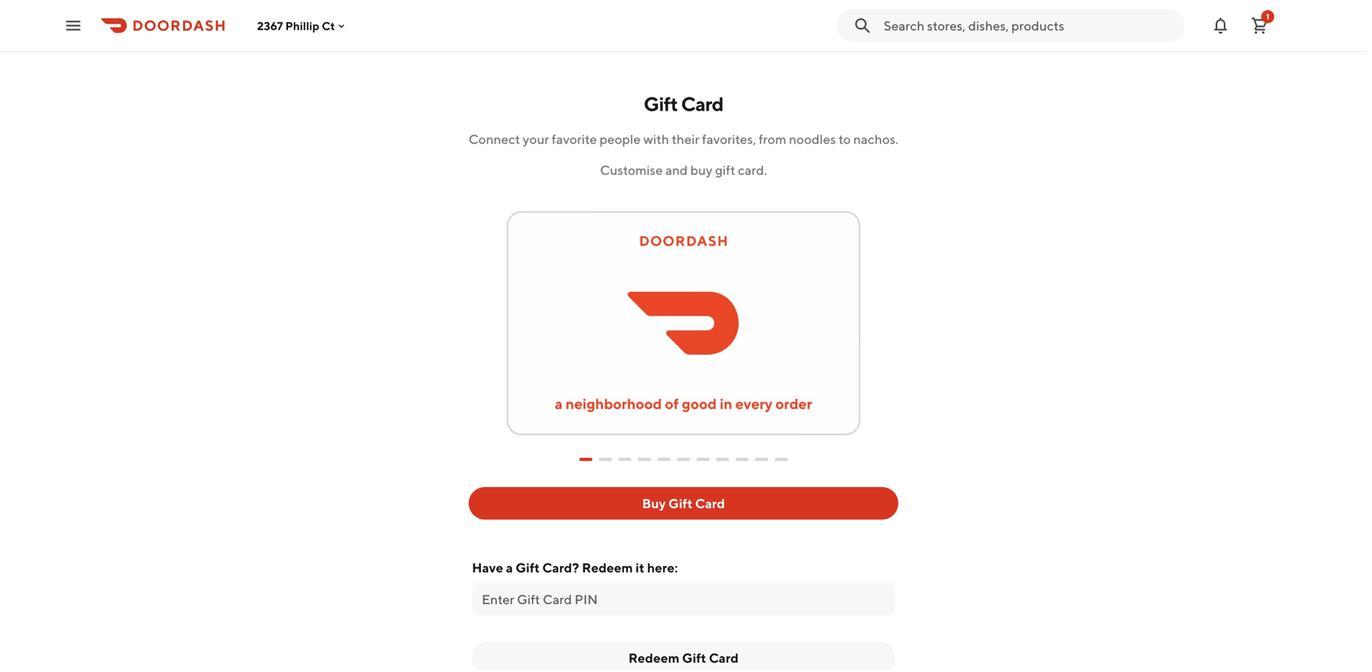 Task type: describe. For each thing, give the bounding box(es) containing it.
2367 phillip ct
[[257, 19, 335, 32]]

card?
[[542, 560, 579, 576]]

redeem gift card button
[[472, 642, 895, 671]]

a
[[506, 560, 513, 576]]

card for buy gift card
[[695, 496, 725, 512]]

card for redeem gift card
[[709, 651, 739, 666]]

nachos.
[[853, 131, 899, 147]]

0 vertical spatial redeem
[[582, 560, 633, 576]]

0 vertical spatial card
[[681, 92, 723, 116]]

to
[[839, 131, 851, 147]]

open menu image
[[63, 16, 83, 35]]

have a gift card? redeem it here:
[[472, 560, 678, 576]]

customise
[[600, 162, 663, 178]]

and
[[665, 162, 688, 178]]

here:
[[647, 560, 678, 576]]

card.
[[738, 162, 767, 178]]

their
[[672, 131, 700, 147]]

2367
[[257, 19, 283, 32]]

gift up with
[[644, 92, 678, 116]]

gift card
[[644, 92, 723, 116]]

customise and buy gift card.
[[600, 162, 767, 178]]

with
[[643, 131, 669, 147]]

2 items, open order cart image
[[1250, 16, 1270, 35]]



Task type: locate. For each thing, give the bounding box(es) containing it.
card up their
[[681, 92, 723, 116]]

redeem down have a gift card? redeem it here: text field
[[629, 651, 679, 666]]

2 vertical spatial card
[[709, 651, 739, 666]]

buy
[[690, 162, 713, 178]]

2367 phillip ct button
[[257, 19, 348, 32]]

ct
[[322, 19, 335, 32]]

gift
[[715, 162, 735, 178]]

card inside redeem gift card button
[[709, 651, 739, 666]]

1 vertical spatial card
[[695, 496, 725, 512]]

gift
[[644, 92, 678, 116], [668, 496, 693, 512], [516, 560, 540, 576], [682, 651, 706, 666]]

from
[[759, 131, 787, 147]]

card
[[681, 92, 723, 116], [695, 496, 725, 512], [709, 651, 739, 666]]

redeem inside button
[[629, 651, 679, 666]]

connect your favorite people with their favorites, from noodles to nachos.
[[469, 131, 899, 147]]

buy gift card
[[642, 496, 725, 512]]

redeem
[[582, 560, 633, 576], [629, 651, 679, 666]]

favorite
[[552, 131, 597, 147]]

it
[[636, 560, 644, 576]]

phillip
[[285, 19, 319, 32]]

card inside buy gift card button
[[695, 496, 725, 512]]

redeem left it
[[582, 560, 633, 576]]

card down have a gift card? redeem it here: text field
[[709, 651, 739, 666]]

buy gift card button
[[469, 488, 899, 520]]

notification bell image
[[1211, 16, 1230, 35]]

Have a Gift Card? Redeem it here: text field
[[482, 591, 885, 609]]

card down gift card slides element
[[695, 496, 725, 512]]

people
[[600, 131, 641, 147]]

redeem gift card
[[629, 651, 739, 666]]

gift right buy at the left
[[668, 496, 693, 512]]

have
[[472, 560, 503, 576]]

gift right the a
[[516, 560, 540, 576]]

gift card with doordash decoration image
[[500, 192, 867, 442]]

gift down have a gift card? redeem it here: text field
[[682, 651, 706, 666]]

favorites,
[[702, 131, 756, 147]]

1
[[1266, 12, 1270, 21]]

1 vertical spatial redeem
[[629, 651, 679, 666]]

noodles
[[789, 131, 836, 147]]

your
[[523, 131, 549, 147]]

Store search: begin typing to search for stores available on DoorDash text field
[[884, 17, 1175, 35]]

1 button
[[1244, 9, 1276, 42]]

buy
[[642, 496, 666, 512]]

gift card slides element
[[579, 445, 788, 474]]

connect
[[469, 131, 520, 147]]



Task type: vqa. For each thing, say whether or not it's contained in the screenshot.
the 'merchants'
no



